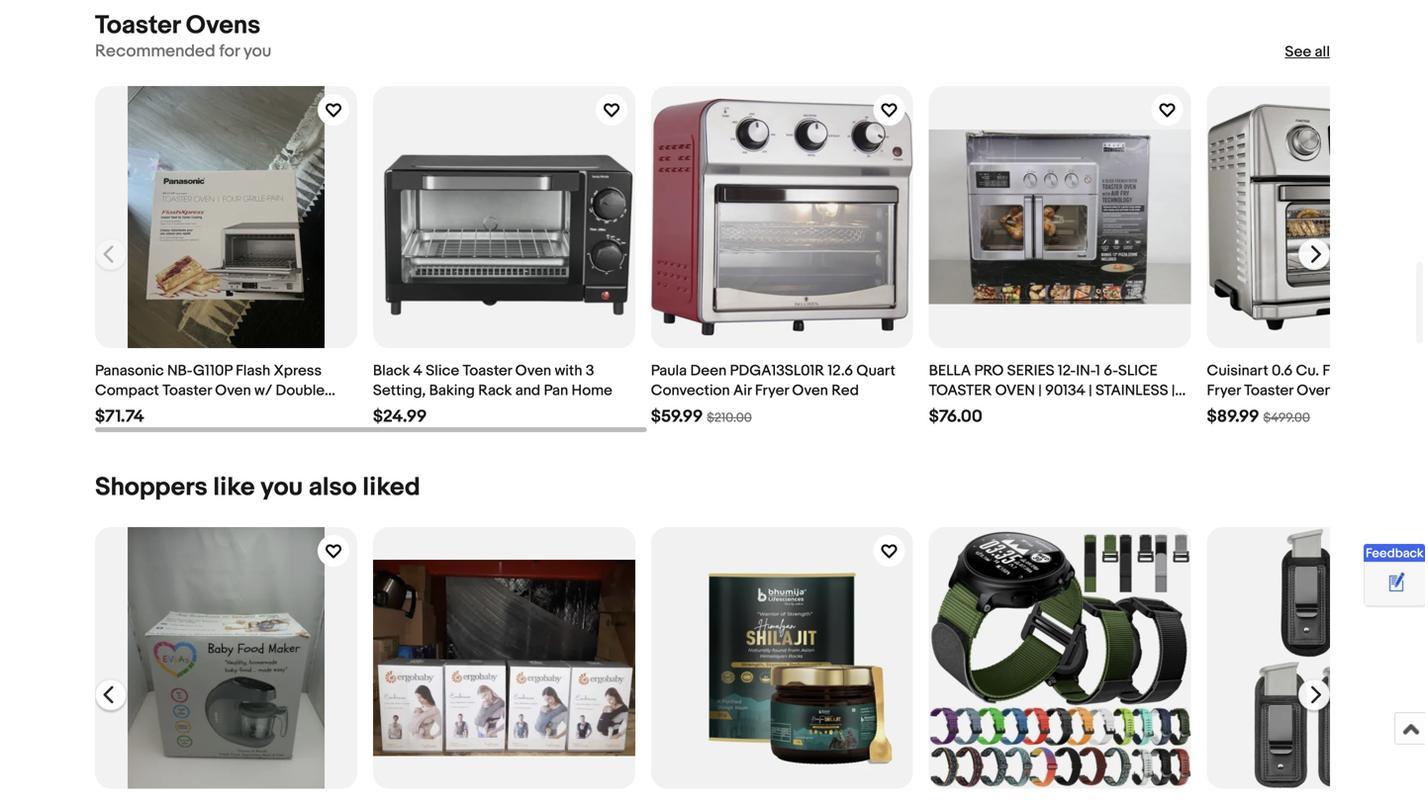 Task type: locate. For each thing, give the bounding box(es) containing it.
pro
[[974, 362, 1004, 380]]

| right stainless
[[1172, 382, 1175, 400]]

you
[[243, 41, 271, 62], [261, 472, 303, 503]]

0 horizontal spatial oven
[[215, 382, 251, 400]]

for
[[219, 41, 240, 62]]

fryer
[[755, 382, 789, 400]]

0 vertical spatial toaster
[[95, 11, 180, 41]]

shoppers
[[95, 472, 207, 503]]

new
[[929, 402, 961, 419]]

rack
[[478, 382, 512, 400]]

$59.99
[[651, 407, 703, 427]]

|
[[1038, 382, 1042, 400], [1089, 382, 1092, 400], [1172, 382, 1175, 400]]

4
[[413, 362, 422, 380]]

also
[[309, 472, 357, 503]]

black
[[373, 362, 410, 380]]

$89.99 text field
[[1207, 407, 1259, 427]]

black 4 slice toaster oven with 3 setting, baking rack and pan home $24.99
[[373, 362, 612, 427]]

$89.99 $499.00
[[1207, 407, 1310, 427]]

baking
[[429, 382, 475, 400]]

toaster ovens
[[95, 11, 260, 41]]

oven left red
[[792, 382, 828, 400]]

2 horizontal spatial |
[[1172, 382, 1175, 400]]

12.6
[[828, 362, 853, 380]]

2 vertical spatial toaster
[[162, 382, 212, 400]]

| down the in-
[[1089, 382, 1092, 400]]

3
[[586, 362, 594, 380]]

cuisinart
[[1207, 362, 1268, 380]]

slice
[[426, 362, 459, 380]]

see all link
[[1285, 42, 1330, 62]]

cuisinart 0.6 cu. ft. digital mode
[[1207, 362, 1425, 419]]

and
[[515, 382, 540, 400]]

recommended for you element
[[95, 41, 271, 62]]

mode
[[1389, 362, 1425, 380]]

deen
[[690, 362, 727, 380]]

1 horizontal spatial |
[[1089, 382, 1092, 400]]

with
[[555, 362, 582, 380]]

1 horizontal spatial oven
[[515, 362, 551, 380]]

see
[[1285, 43, 1311, 61]]

all
[[1315, 43, 1330, 61]]

oven down flash
[[215, 382, 251, 400]]

liked
[[363, 472, 420, 503]]

g110p
[[193, 362, 232, 380]]

2 horizontal spatial oven
[[792, 382, 828, 400]]

oven
[[515, 362, 551, 380], [215, 382, 251, 400], [792, 382, 828, 400]]

you right like in the left bottom of the page
[[261, 472, 303, 503]]

double
[[276, 382, 325, 400]]

you for like
[[261, 472, 303, 503]]

see all
[[1285, 43, 1330, 61]]

$89.99
[[1207, 407, 1259, 427]]

6-
[[1104, 362, 1118, 380]]

toaster inside 'black 4 slice toaster oven with 3 setting, baking rack and pan home $24.99'
[[463, 362, 512, 380]]

oven
[[995, 382, 1035, 400]]

1 vertical spatial toaster
[[463, 362, 512, 380]]

$59.99 text field
[[651, 407, 703, 427]]

toaster inside panasonic nb-g110p flash xpress compact toaster oven w/ double infrared heating
[[162, 382, 212, 400]]

0 vertical spatial you
[[243, 41, 271, 62]]

in-
[[1076, 362, 1095, 380]]

series
[[1007, 362, 1054, 380]]

toaster ovens link
[[95, 11, 260, 41]]

flash
[[236, 362, 270, 380]]

air
[[733, 382, 752, 400]]

infrared
[[95, 402, 147, 419]]

recommended for you
[[95, 41, 271, 62]]

0 horizontal spatial |
[[1038, 382, 1042, 400]]

oven inside 'black 4 slice toaster oven with 3 setting, baking rack and pan home $24.99'
[[515, 362, 551, 380]]

you right for
[[243, 41, 271, 62]]

toaster
[[95, 11, 180, 41], [463, 362, 512, 380], [162, 382, 212, 400]]

$76.00
[[929, 407, 982, 427]]

1 vertical spatial you
[[261, 472, 303, 503]]

$71.74 text field
[[95, 407, 144, 427]]

nb-
[[167, 362, 193, 380]]

quart
[[856, 362, 895, 380]]

xpress
[[274, 362, 322, 380]]

$499.00
[[1263, 410, 1310, 426]]

12-
[[1058, 362, 1076, 380]]

pan
[[544, 382, 568, 400]]

| down 'series'
[[1038, 382, 1042, 400]]

compact
[[95, 382, 159, 400]]

panasonic
[[95, 362, 164, 380]]

open
[[965, 402, 1004, 419]]

oven up and
[[515, 362, 551, 380]]

pdga13sl01r
[[730, 362, 824, 380]]

w/
[[254, 382, 272, 400]]

cu.
[[1296, 362, 1319, 380]]



Task type: vqa. For each thing, say whether or not it's contained in the screenshot.
Ft.
yes



Task type: describe. For each thing, give the bounding box(es) containing it.
you for for
[[243, 41, 271, 62]]

bella pro series 12-in-1 6-slice toaster oven | 90134 | stainless | new open box
[[929, 362, 1175, 419]]

toaster
[[929, 382, 992, 400]]

stainless
[[1095, 382, 1168, 400]]

digital
[[1343, 362, 1386, 380]]

red
[[831, 382, 859, 400]]

oven inside paula deen pdga13sl01r 12.6 quart convection air fryer oven red $59.99 $210.00
[[792, 382, 828, 400]]

recommended
[[95, 41, 215, 62]]

2 | from the left
[[1089, 382, 1092, 400]]

bella
[[929, 362, 971, 380]]

like
[[213, 472, 255, 503]]

paula
[[651, 362, 687, 380]]

$24.99
[[373, 407, 427, 427]]

1
[[1095, 362, 1100, 380]]

paula deen pdga13sl01r 12.6 quart convection air fryer oven red $59.99 $210.00
[[651, 362, 895, 427]]

panasonic nb-g110p flash xpress compact toaster oven w/ double infrared heating
[[95, 362, 325, 419]]

setting,
[[373, 382, 426, 400]]

ft.
[[1322, 362, 1339, 380]]

oven inside panasonic nb-g110p flash xpress compact toaster oven w/ double infrared heating
[[215, 382, 251, 400]]

home
[[572, 382, 612, 400]]

1 | from the left
[[1038, 382, 1042, 400]]

feedback
[[1366, 546, 1424, 562]]

$210.00
[[707, 410, 752, 426]]

previous price $499.00 text field
[[1263, 410, 1310, 426]]

0.6
[[1272, 362, 1293, 380]]

$24.99 text field
[[373, 407, 427, 427]]

heating
[[151, 402, 204, 419]]

convection
[[651, 382, 730, 400]]

90134
[[1045, 382, 1085, 400]]

box
[[1007, 402, 1037, 419]]

3 | from the left
[[1172, 382, 1175, 400]]

ovens
[[186, 11, 260, 41]]

slice
[[1118, 362, 1158, 380]]

$76.00 text field
[[929, 407, 982, 427]]

previous price $210.00 text field
[[707, 410, 752, 426]]

$71.74
[[95, 407, 144, 427]]

shoppers like you also liked
[[95, 472, 420, 503]]



